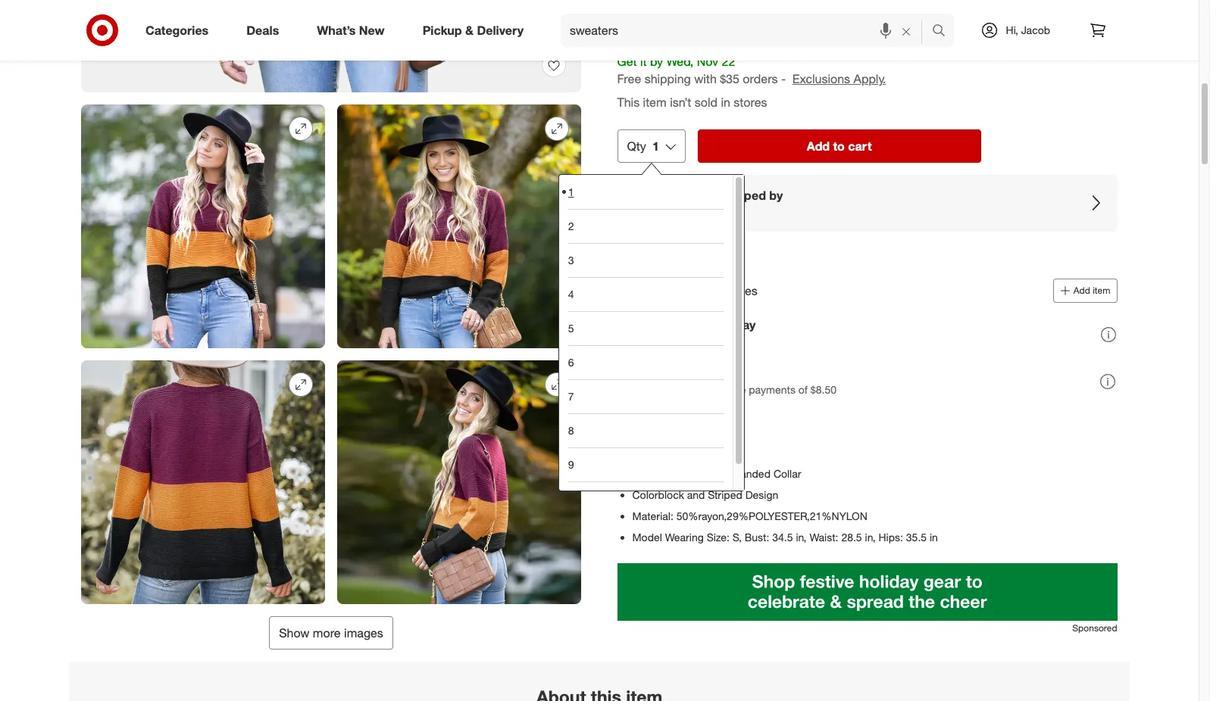 Task type: describe. For each thing, give the bounding box(es) containing it.
to for 98105
[[647, 30, 658, 45]]

size:
[[707, 531, 730, 544]]

-
[[782, 71, 786, 86]]

ship to 98105
[[618, 30, 695, 45]]

redcard
[[672, 335, 714, 347]]

by inside get it by wed, nov 22 free shipping with $35 orders - exclusions apply.
[[651, 54, 664, 69]]

add item
[[1074, 285, 1111, 296]]

22
[[722, 54, 736, 69]]

8 link
[[568, 414, 724, 448]]

material: 50%rayon,29%polyester,21%nylon
[[633, 510, 868, 523]]

1 2 3 4 5 6 7 8 9
[[568, 185, 574, 472]]

nov
[[697, 54, 719, 69]]

more
[[313, 626, 341, 641]]

by inside sold and shipped by cupshe
[[770, 187, 783, 203]]

What can we help you find? suggestions appear below search field
[[561, 14, 935, 47]]

search
[[925, 24, 961, 39]]

5 link
[[568, 312, 724, 346]]

women's colorblock striped rib sweater - cupshe, 2 of 8 image
[[81, 105, 325, 349]]

28.5
[[842, 531, 862, 544]]

hips:
[[879, 531, 904, 544]]

advertisement region
[[618, 564, 1118, 621]]

day
[[736, 317, 756, 332]]

orders
[[743, 71, 778, 86]]

search button
[[925, 14, 961, 50]]

qty 1
[[627, 138, 659, 153]]

free
[[618, 71, 642, 86]]

1 vertical spatial 4
[[686, 366, 693, 381]]

50%rayon,29%polyester,21%nylon
[[677, 510, 868, 523]]

deals link
[[234, 14, 298, 47]]

sold and shipped by cupshe
[[666, 187, 783, 218]]

pickup
[[423, 22, 462, 38]]

2 pay from the top
[[648, 383, 665, 396]]

sold
[[666, 187, 692, 203]]

of
[[799, 383, 808, 396]]

get it by wed, nov 22 free shipping with $35 orders - exclusions apply.
[[618, 54, 887, 86]]

stores
[[734, 94, 768, 109]]

wearing
[[665, 531, 704, 544]]

9 link
[[568, 448, 724, 482]]

4 link
[[568, 278, 724, 312]]

round
[[633, 467, 664, 480]]

add to cart button
[[698, 129, 981, 162]]

7
[[568, 390, 574, 403]]

isn't
[[670, 94, 692, 109]]

hi,
[[1006, 23, 1018, 36]]

qty
[[627, 138, 647, 153]]

6
[[568, 356, 574, 369]]

eligible
[[648, 283, 687, 298]]

dropped
[[633, 446, 675, 459]]

this item isn't sold in stores
[[618, 94, 768, 109]]

9
[[568, 459, 574, 472]]

1 pay from the top
[[648, 366, 669, 381]]

in inside fulfillment region
[[721, 94, 731, 109]]

show more images button
[[269, 617, 393, 650]]

5%
[[679, 317, 697, 332]]

with
[[648, 335, 669, 347]]

0 horizontal spatial 4
[[568, 288, 574, 301]]

sleeves
[[704, 446, 741, 459]]

pay in 4 pay in 4 interest-free payments of $8.50
[[648, 366, 837, 396]]

every
[[701, 317, 732, 332]]

exclusions apply. link
[[793, 71, 887, 86]]

waist:
[[810, 531, 839, 544]]

cart
[[849, 138, 872, 153]]

model
[[633, 531, 663, 544]]

save
[[648, 317, 676, 332]]

apply.
[[854, 71, 887, 86]]

wed,
[[667, 54, 694, 69]]

for
[[690, 283, 705, 298]]

2 vertical spatial 4
[[680, 383, 685, 396]]

it
[[641, 54, 647, 69]]

7 link
[[568, 380, 724, 414]]

striped
[[708, 489, 743, 502]]

save 5% every day with redcard
[[648, 317, 756, 347]]



Task type: locate. For each thing, give the bounding box(es) containing it.
2 horizontal spatial 4
[[686, 366, 693, 381]]

0 horizontal spatial in,
[[796, 531, 807, 544]]

0 vertical spatial by
[[651, 54, 664, 69]]

4
[[568, 288, 574, 301], [686, 366, 693, 381], [680, 383, 685, 396]]

and down neckline
[[687, 489, 705, 502]]

$35
[[720, 71, 740, 86]]

s,
[[733, 531, 742, 544]]

1 vertical spatial and
[[687, 489, 705, 502]]

1 horizontal spatial item
[[1093, 285, 1111, 296]]

material:
[[633, 510, 674, 523]]

1 vertical spatial to
[[834, 138, 845, 153]]

0 horizontal spatial add
[[807, 138, 830, 153]]

$8.50
[[811, 383, 837, 396]]

with down sleeves
[[711, 467, 731, 480]]

1
[[653, 138, 659, 153], [568, 185, 574, 198]]

this
[[618, 94, 640, 109]]

exclusions
[[793, 71, 851, 86]]

1 vertical spatial pay
[[648, 383, 665, 396]]

1 horizontal spatial in,
[[865, 531, 876, 544]]

0 vertical spatial 1
[[653, 138, 659, 153]]

eligible for registries
[[648, 283, 758, 298]]

item inside fulfillment region
[[643, 94, 667, 109]]

add to cart
[[807, 138, 872, 153]]

shipping
[[645, 71, 691, 86]]

by right shipped
[[770, 187, 783, 203]]

add inside "add to cart" button
[[807, 138, 830, 153]]

what's
[[317, 22, 356, 38]]

3 link
[[568, 243, 724, 278]]

5
[[568, 322, 574, 335]]

banded
[[734, 467, 771, 480]]

show more images
[[279, 626, 383, 641]]

0 vertical spatial pay
[[648, 366, 669, 381]]

in,
[[796, 531, 807, 544], [865, 531, 876, 544]]

what's new
[[317, 22, 385, 38]]

in left interest-
[[668, 383, 677, 396]]

in down 'redcard'
[[672, 366, 683, 381]]

what's new link
[[304, 14, 404, 47]]

2 link
[[568, 209, 724, 243]]

by
[[651, 54, 664, 69], [770, 187, 783, 203]]

add for add to cart
[[807, 138, 830, 153]]

get
[[618, 54, 637, 69]]

add for add item
[[1074, 285, 1091, 296]]

bust:
[[745, 531, 770, 544]]

98105
[[662, 30, 695, 45]]

sponsored
[[1073, 623, 1118, 634]]

pay
[[648, 366, 669, 381], [648, 383, 665, 396]]

free
[[728, 383, 746, 396]]

1 link
[[568, 175, 724, 209]]

categories link
[[133, 14, 227, 47]]

ship
[[618, 30, 643, 45]]

item
[[643, 94, 667, 109], [1093, 285, 1111, 296]]

and inside sold and shipped by cupshe
[[695, 187, 717, 203]]

in right 35.5
[[930, 531, 938, 544]]

delivery
[[477, 22, 524, 38]]

0 horizontal spatial item
[[643, 94, 667, 109]]

jacob
[[1021, 23, 1050, 36]]

&
[[465, 22, 474, 38]]

payments
[[749, 383, 796, 396]]

1 horizontal spatial add
[[1074, 285, 1091, 296]]

35.5
[[907, 531, 927, 544]]

in right sold on the right top of the page
[[721, 94, 731, 109]]

6 link
[[568, 346, 724, 380]]

pay down with
[[648, 366, 669, 381]]

34.5
[[773, 531, 793, 544]]

colorblock and striped design
[[633, 489, 779, 502]]

1 vertical spatial add
[[1074, 285, 1091, 296]]

to right the ship
[[647, 30, 658, 45]]

to inside button
[[834, 138, 845, 153]]

2
[[568, 220, 574, 233]]

interest-
[[688, 383, 728, 396]]

1 in, from the left
[[796, 531, 807, 544]]

and up cupshe
[[695, 187, 717, 203]]

and for colorblock
[[687, 489, 705, 502]]

3
[[568, 254, 574, 267]]

0 horizontal spatial to
[[647, 30, 658, 45]]

with down nov
[[695, 71, 717, 86]]

item inside button
[[1093, 285, 1111, 296]]

item for add
[[1093, 285, 1111, 296]]

women's colorblock striped rib sweater - cupshe, 1 of 8 image
[[81, 0, 581, 92]]

8
[[568, 425, 574, 437]]

1 right qty
[[653, 138, 659, 153]]

with inside get it by wed, nov 22 free shipping with $35 orders - exclusions apply.
[[695, 71, 717, 86]]

1 vertical spatial by
[[770, 187, 783, 203]]

to
[[647, 30, 658, 45], [834, 138, 845, 153]]

0 vertical spatial item
[[643, 94, 667, 109]]

women's colorblock striped rib sweater - cupshe, 5 of 8 image
[[337, 361, 581, 605]]

1 inside fulfillment region
[[653, 138, 659, 153]]

women's colorblock striped rib sweater - cupshe, 4 of 8 image
[[81, 361, 325, 605]]

1 vertical spatial 1
[[568, 185, 574, 198]]

fulfillment region
[[618, 29, 1118, 231]]

4 left interest-
[[680, 383, 685, 396]]

4 up 5
[[568, 288, 574, 301]]

deals
[[246, 22, 279, 38]]

add item button
[[1054, 279, 1118, 303]]

sold
[[695, 94, 718, 109]]

round neckline with banded collar
[[633, 467, 802, 480]]

0 vertical spatial add
[[807, 138, 830, 153]]

4 up interest-
[[686, 366, 693, 381]]

show
[[279, 626, 309, 641]]

to for cart
[[834, 138, 845, 153]]

0 horizontal spatial 1
[[568, 185, 574, 198]]

0 vertical spatial to
[[647, 30, 658, 45]]

1 vertical spatial item
[[1093, 285, 1111, 296]]

1 vertical spatial with
[[711, 467, 731, 480]]

and
[[695, 187, 717, 203], [687, 489, 705, 502]]

1 horizontal spatial by
[[770, 187, 783, 203]]

pickup & delivery link
[[410, 14, 543, 47]]

1 horizontal spatial 4
[[680, 383, 685, 396]]

model wearing size: s, bust: 34.5 in, waist: 28.5 in, hips: 35.5 in
[[633, 531, 938, 544]]

and for sold
[[695, 187, 717, 203]]

image gallery element
[[81, 0, 581, 650]]

by right it
[[651, 54, 664, 69]]

collar
[[774, 467, 802, 480]]

in, right 28.5
[[865, 531, 876, 544]]

0 vertical spatial 4
[[568, 288, 574, 301]]

2 in, from the left
[[865, 531, 876, 544]]

in, right 34.5
[[796, 531, 807, 544]]

to left cart in the right top of the page
[[834, 138, 845, 153]]

1 up '2' at the left
[[568, 185, 574, 198]]

pay down 6 link
[[648, 383, 665, 396]]

registries
[[708, 283, 758, 298]]

hi, jacob
[[1006, 23, 1050, 36]]

item for this
[[643, 94, 667, 109]]

1 horizontal spatial to
[[834, 138, 845, 153]]

new
[[359, 22, 385, 38]]

0 horizontal spatial by
[[651, 54, 664, 69]]

design
[[746, 489, 779, 502]]

0 vertical spatial and
[[695, 187, 717, 203]]

0 vertical spatial with
[[695, 71, 717, 86]]

cupshe
[[666, 205, 705, 218]]

long
[[678, 446, 701, 459]]

dropped long sleeves
[[633, 446, 741, 459]]

1 horizontal spatial 1
[[653, 138, 659, 153]]

images
[[344, 626, 383, 641]]

women's colorblock striped rib sweater - cupshe, 3 of 8 image
[[337, 105, 581, 349]]

colorblock
[[633, 489, 685, 502]]

add inside add item button
[[1074, 285, 1091, 296]]

categories
[[145, 22, 209, 38]]



Task type: vqa. For each thing, say whether or not it's contained in the screenshot.
Q&A (1) DROPDOWN BUTTON
no



